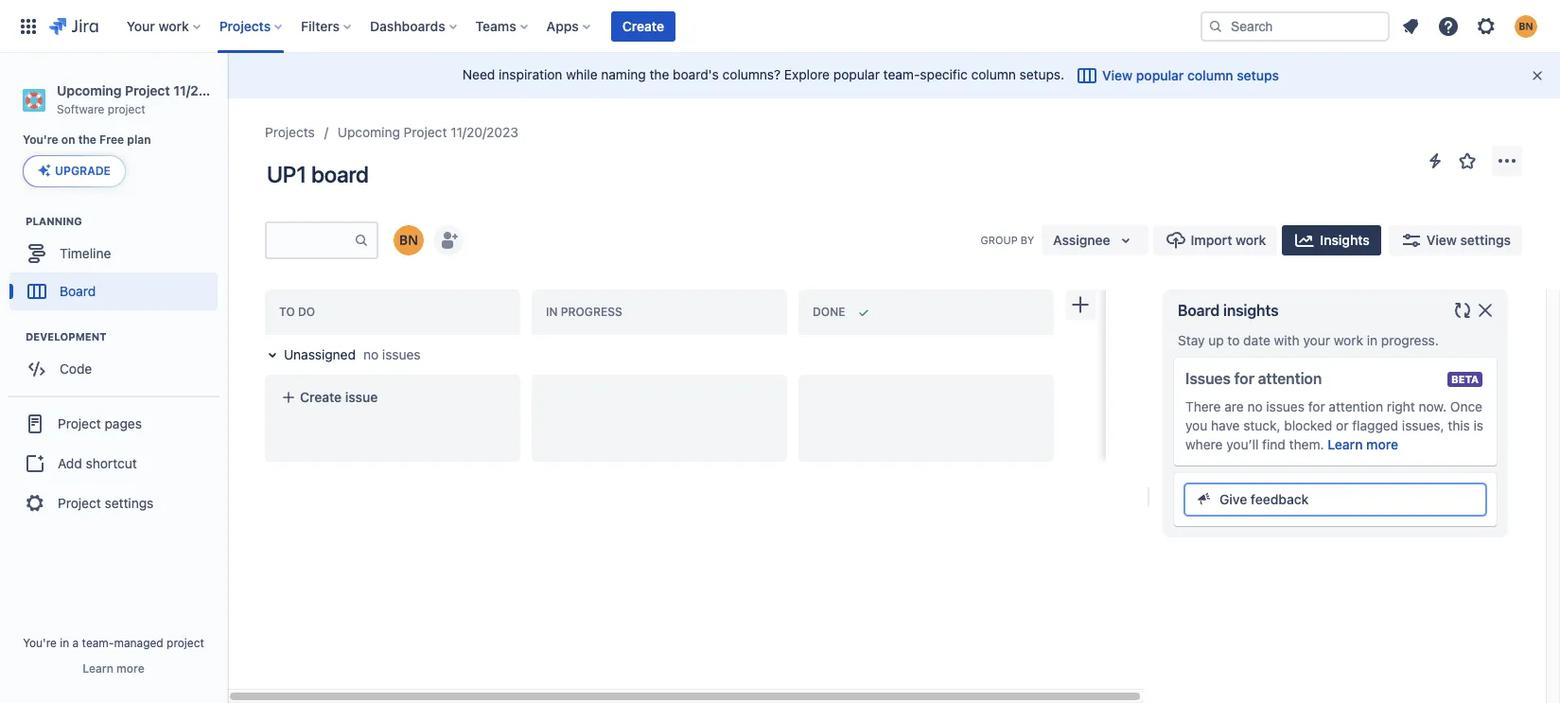 Task type: vqa. For each thing, say whether or not it's contained in the screenshot.
SUBTASK in dropdown button
no



Task type: describe. For each thing, give the bounding box(es) containing it.
create for create issue
[[300, 389, 342, 405]]

import work
[[1191, 232, 1267, 248]]

to
[[1228, 332, 1240, 348]]

appswitcher icon image
[[17, 15, 40, 37]]

group containing project pages
[[8, 396, 220, 530]]

1 vertical spatial the
[[78, 133, 96, 147]]

right
[[1387, 398, 1416, 415]]

upcoming project 11/20/2023
[[338, 124, 519, 140]]

issues for attention
[[1186, 370, 1322, 387]]

up1
[[267, 161, 307, 187]]

development group
[[9, 330, 226, 394]]

dismiss image
[[1530, 68, 1546, 83]]

explore
[[785, 66, 830, 82]]

no inside there are no issues for attention right now. once you have stuck, blocked or flagged issues, this is where you'll find them.
[[1248, 398, 1263, 415]]

Search field
[[1201, 11, 1390, 41]]

issue
[[345, 389, 378, 405]]

you'll
[[1227, 436, 1259, 452]]

work for import work
[[1236, 232, 1267, 248]]

ben nelson image
[[394, 225, 424, 256]]

1 horizontal spatial project
[[167, 636, 204, 650]]

are
[[1225, 398, 1244, 415]]

upcoming for upcoming project 11/20/2023 software project
[[57, 82, 122, 98]]

star up1 board image
[[1457, 150, 1479, 172]]

add
[[58, 455, 82, 471]]

view settings
[[1427, 232, 1512, 248]]

upcoming for upcoming project 11/20/2023
[[338, 124, 400, 140]]

while
[[566, 66, 598, 82]]

view settings button
[[1389, 225, 1523, 256]]

project inside upcoming project 11/20/2023 software project
[[125, 82, 170, 98]]

upcoming project 11/20/2023 software project
[[57, 82, 245, 116]]

progress.
[[1382, 332, 1439, 348]]

up
[[1209, 332, 1224, 348]]

11/20/2023 for upcoming project 11/20/2023 software project
[[173, 82, 245, 98]]

stay up to date with your work in progress.
[[1178, 332, 1439, 348]]

free
[[99, 133, 124, 147]]

more for learn more 'button' inside board insights dialog
[[1367, 436, 1399, 452]]

insights image
[[1294, 229, 1317, 252]]

teams
[[476, 18, 516, 34]]

import
[[1191, 232, 1233, 248]]

add shortcut button
[[8, 445, 220, 483]]

timeline
[[60, 245, 111, 261]]

group by
[[981, 234, 1035, 246]]

a
[[73, 636, 79, 650]]

unassigned no issues
[[284, 346, 421, 363]]

project inside upcoming project 11/20/2023 software project
[[108, 102, 145, 116]]

your work
[[127, 18, 189, 34]]

0 vertical spatial attention
[[1259, 370, 1322, 387]]

once
[[1451, 398, 1483, 415]]

unassigned
[[284, 346, 356, 363]]

development
[[26, 331, 106, 343]]

project pages link
[[8, 404, 220, 445]]

learn more for the leftmost learn more 'button'
[[83, 662, 145, 676]]

shortcut
[[86, 455, 137, 471]]

settings image
[[1476, 15, 1498, 37]]

naming
[[601, 66, 646, 82]]

add shortcut
[[58, 455, 137, 471]]

give feedback
[[1220, 491, 1309, 507]]

upgrade
[[55, 164, 111, 178]]

create column image
[[1070, 293, 1092, 316]]

create issue button
[[270, 380, 516, 415]]

setups.
[[1020, 66, 1065, 82]]

sidebar navigation image
[[206, 76, 248, 114]]

project pages
[[58, 415, 142, 432]]

find
[[1263, 436, 1286, 452]]

view popular column setups
[[1103, 67, 1280, 83]]

with
[[1275, 332, 1300, 348]]

close insights panel image
[[1475, 299, 1497, 322]]

upgrade button
[[24, 156, 125, 187]]

0 horizontal spatial issues
[[382, 346, 421, 363]]

there are no issues for attention right now. once you have stuck, blocked or flagged issues, this is where you'll find them.
[[1186, 398, 1484, 452]]

there
[[1186, 398, 1221, 415]]

assignee button
[[1042, 225, 1149, 256]]

on
[[61, 133, 75, 147]]

up1 board
[[267, 161, 369, 187]]

for inside there are no issues for attention right now. once you have stuck, blocked or flagged issues, this is where you'll find them.
[[1309, 398, 1326, 415]]

planning image
[[3, 210, 26, 233]]

board for board
[[60, 283, 96, 299]]

code
[[60, 361, 92, 377]]

learn more button inside board insights dialog
[[1328, 435, 1399, 454]]

apps button
[[541, 11, 598, 41]]

view for view settings
[[1427, 232, 1457, 248]]

beta
[[1452, 373, 1480, 385]]

in inside board insights dialog
[[1367, 332, 1378, 348]]

timeline link
[[9, 235, 218, 273]]

managed
[[114, 636, 163, 650]]

to
[[279, 305, 295, 319]]

projects link
[[265, 121, 315, 144]]

1 horizontal spatial the
[[650, 66, 669, 82]]

feedback icon image
[[1197, 491, 1212, 506]]

automations menu button icon image
[[1424, 149, 1447, 172]]

0 vertical spatial no
[[363, 346, 379, 363]]

you're for you're on the free plan
[[23, 133, 58, 147]]

progress
[[561, 305, 623, 319]]

specific
[[920, 66, 968, 82]]

1 horizontal spatial team-
[[884, 66, 920, 82]]

issues,
[[1403, 417, 1445, 433]]

dashboards button
[[364, 11, 464, 41]]

filters button
[[295, 11, 359, 41]]

your
[[1304, 332, 1331, 348]]

create for create
[[623, 18, 664, 34]]

work inside board insights dialog
[[1334, 332, 1364, 348]]

create issue
[[300, 389, 378, 405]]

need
[[463, 66, 495, 82]]

0 horizontal spatial popular
[[834, 66, 880, 82]]

is
[[1474, 417, 1484, 433]]

to do
[[279, 305, 315, 319]]

columns?
[[723, 66, 781, 82]]



Task type: locate. For each thing, give the bounding box(es) containing it.
1 vertical spatial more
[[116, 662, 145, 676]]

filters
[[301, 18, 340, 34]]

in
[[546, 305, 558, 319]]

learn more
[[1328, 436, 1399, 452], [83, 662, 145, 676]]

11/20/2023 down projects popup button
[[173, 82, 245, 98]]

learn down or at the right of the page
[[1328, 436, 1363, 452]]

you're for you're in a team-managed project
[[23, 636, 57, 650]]

no up issue
[[363, 346, 379, 363]]

for up blocked
[[1309, 398, 1326, 415]]

0 vertical spatial you're
[[23, 133, 58, 147]]

1 horizontal spatial learn
[[1328, 436, 1363, 452]]

view right setups.
[[1103, 67, 1133, 83]]

11/20/2023 for upcoming project 11/20/2023
[[451, 124, 519, 140]]

or
[[1337, 417, 1349, 433]]

0 horizontal spatial no
[[363, 346, 379, 363]]

upcoming up board
[[338, 124, 400, 140]]

search image
[[1209, 18, 1224, 34]]

jira image
[[49, 15, 98, 37], [49, 15, 98, 37]]

your profile and settings image
[[1515, 15, 1538, 37]]

create up 'naming'
[[623, 18, 664, 34]]

1 horizontal spatial 11/20/2023
[[451, 124, 519, 140]]

for
[[1235, 370, 1255, 387], [1309, 398, 1326, 415]]

inspiration
[[499, 66, 563, 82]]

1 vertical spatial team-
[[82, 636, 114, 650]]

issues inside there are no issues for attention right now. once you have stuck, blocked or flagged issues, this is where you'll find them.
[[1267, 398, 1305, 415]]

0 vertical spatial team-
[[884, 66, 920, 82]]

work
[[158, 18, 189, 34], [1236, 232, 1267, 248], [1334, 332, 1364, 348]]

attention
[[1259, 370, 1322, 387], [1329, 398, 1384, 415]]

0 vertical spatial 11/20/2023
[[173, 82, 245, 98]]

issues
[[382, 346, 421, 363], [1267, 398, 1305, 415]]

settings up close insights panel icon
[[1461, 232, 1512, 248]]

give
[[1220, 491, 1248, 507]]

1 horizontal spatial column
[[1188, 67, 1234, 83]]

project settings link
[[8, 483, 220, 525]]

0 horizontal spatial board
[[60, 283, 96, 299]]

0 vertical spatial projects
[[219, 18, 271, 34]]

settings inside button
[[1461, 232, 1512, 248]]

0 vertical spatial settings
[[1461, 232, 1512, 248]]

give feedback button
[[1186, 485, 1486, 515]]

this
[[1448, 417, 1471, 433]]

0 horizontal spatial view
[[1103, 67, 1133, 83]]

1 vertical spatial learn
[[83, 662, 113, 676]]

create
[[623, 18, 664, 34], [300, 389, 342, 405]]

1 horizontal spatial create
[[623, 18, 664, 34]]

work right the your
[[1334, 332, 1364, 348]]

learn
[[1328, 436, 1363, 452], [83, 662, 113, 676]]

planning group
[[9, 214, 226, 316]]

column left setups.
[[972, 66, 1016, 82]]

projects for projects popup button
[[219, 18, 271, 34]]

work inside import work link
[[1236, 232, 1267, 248]]

import image
[[1165, 229, 1187, 252]]

11/20/2023 inside upcoming project 11/20/2023 software project
[[173, 82, 245, 98]]

in left progress.
[[1367, 332, 1378, 348]]

you're left the on
[[23, 133, 58, 147]]

learn more button down flagged
[[1328, 435, 1399, 454]]

upcoming inside upcoming project 11/20/2023 software project
[[57, 82, 122, 98]]

the right 'naming'
[[650, 66, 669, 82]]

code link
[[9, 351, 218, 388]]

issues up blocked
[[1267, 398, 1305, 415]]

1 horizontal spatial learn more
[[1328, 436, 1399, 452]]

project inside "link"
[[404, 124, 447, 140]]

1 vertical spatial view
[[1427, 232, 1457, 248]]

0 vertical spatial in
[[1367, 332, 1378, 348]]

0 vertical spatial upcoming
[[57, 82, 122, 98]]

1 vertical spatial 11/20/2023
[[451, 124, 519, 140]]

apps
[[547, 18, 579, 34]]

create button
[[611, 11, 676, 41]]

2 horizontal spatial work
[[1334, 332, 1364, 348]]

learn more inside board insights dialog
[[1328, 436, 1399, 452]]

projects up sidebar navigation icon
[[219, 18, 271, 34]]

1 vertical spatial you're
[[23, 636, 57, 650]]

board insights dialog
[[1163, 290, 1509, 538]]

1 vertical spatial create
[[300, 389, 342, 405]]

0 horizontal spatial learn
[[83, 662, 113, 676]]

add people image
[[437, 229, 460, 252]]

learn for the leftmost learn more 'button'
[[83, 662, 113, 676]]

them.
[[1290, 436, 1325, 452]]

0 horizontal spatial upcoming
[[57, 82, 122, 98]]

board down "timeline"
[[60, 283, 96, 299]]

0 horizontal spatial learn more button
[[83, 662, 145, 677]]

1 horizontal spatial popular
[[1137, 67, 1184, 83]]

1 vertical spatial projects
[[265, 124, 315, 140]]

learn more button
[[1328, 435, 1399, 454], [83, 662, 145, 677]]

11/20/2023 down need
[[451, 124, 519, 140]]

view popular column setups button
[[1065, 61, 1291, 91]]

0 horizontal spatial more
[[116, 662, 145, 676]]

in
[[1367, 332, 1378, 348], [60, 636, 69, 650]]

projects for projects link
[[265, 124, 315, 140]]

you're on the free plan
[[23, 133, 151, 147]]

software
[[57, 102, 105, 116]]

1 horizontal spatial for
[[1309, 398, 1326, 415]]

projects up up1
[[265, 124, 315, 140]]

1 vertical spatial learn more button
[[83, 662, 145, 677]]

0 horizontal spatial column
[[972, 66, 1016, 82]]

settings down add shortcut button
[[105, 495, 154, 511]]

1 horizontal spatial in
[[1367, 332, 1378, 348]]

settings for view settings
[[1461, 232, 1512, 248]]

no up stuck,
[[1248, 398, 1263, 415]]

0 vertical spatial issues
[[382, 346, 421, 363]]

1 horizontal spatial more
[[1367, 436, 1399, 452]]

column inside view popular column setups button
[[1188, 67, 1234, 83]]

more inside board insights dialog
[[1367, 436, 1399, 452]]

0 vertical spatial learn
[[1328, 436, 1363, 452]]

attention inside there are no issues for attention right now. once you have stuck, blocked or flagged issues, this is where you'll find them.
[[1329, 398, 1384, 415]]

banner containing your work
[[0, 0, 1561, 53]]

refresh insights panel image
[[1452, 299, 1475, 322]]

your
[[127, 18, 155, 34]]

need inspiration while naming the board's columns? explore popular team-specific column setups.
[[463, 66, 1065, 82]]

settings inside group
[[105, 495, 154, 511]]

you're left the a
[[23, 636, 57, 650]]

upcoming project 11/20/2023 link
[[338, 121, 519, 144]]

0 horizontal spatial learn more
[[83, 662, 145, 676]]

learn more for learn more 'button' inside board insights dialog
[[1328, 436, 1399, 452]]

0 horizontal spatial the
[[78, 133, 96, 147]]

stay
[[1178, 332, 1205, 348]]

1 vertical spatial in
[[60, 636, 69, 650]]

learn more button down you're in a team-managed project
[[83, 662, 145, 677]]

board inside dialog
[[1178, 302, 1220, 319]]

attention down with at the right top
[[1259, 370, 1322, 387]]

1 horizontal spatial no
[[1248, 398, 1263, 415]]

flagged
[[1353, 417, 1399, 433]]

1 horizontal spatial attention
[[1329, 398, 1384, 415]]

board insights
[[1178, 302, 1279, 319]]

board up the stay
[[1178, 302, 1220, 319]]

projects button
[[214, 11, 290, 41]]

learn inside board insights dialog
[[1328, 436, 1363, 452]]

0 vertical spatial work
[[158, 18, 189, 34]]

projects inside popup button
[[219, 18, 271, 34]]

board
[[311, 161, 369, 187]]

blocked
[[1285, 417, 1333, 433]]

learn more down you're in a team-managed project
[[83, 662, 145, 676]]

create inside "button"
[[623, 18, 664, 34]]

1 vertical spatial project
[[167, 636, 204, 650]]

group
[[981, 234, 1018, 246]]

development image
[[3, 326, 26, 349]]

view for view popular column setups
[[1103, 67, 1133, 83]]

0 vertical spatial learn more
[[1328, 436, 1399, 452]]

notifications image
[[1400, 15, 1423, 37]]

help image
[[1438, 15, 1460, 37]]

work for your work
[[158, 18, 189, 34]]

1 vertical spatial issues
[[1267, 398, 1305, 415]]

you
[[1186, 417, 1208, 433]]

issues up create issue button
[[382, 346, 421, 363]]

in left the a
[[60, 636, 69, 650]]

1 vertical spatial board
[[1178, 302, 1220, 319]]

0 horizontal spatial work
[[158, 18, 189, 34]]

board's
[[673, 66, 719, 82]]

1 you're from the top
[[23, 133, 58, 147]]

0 horizontal spatial settings
[[105, 495, 154, 511]]

0 vertical spatial more
[[1367, 436, 1399, 452]]

2 you're from the top
[[23, 636, 57, 650]]

have
[[1212, 417, 1240, 433]]

1 horizontal spatial board
[[1178, 302, 1220, 319]]

project up plan at the top of page
[[108, 102, 145, 116]]

Search this board text field
[[267, 223, 354, 257]]

banner
[[0, 0, 1561, 53]]

0 vertical spatial learn more button
[[1328, 435, 1399, 454]]

0 horizontal spatial project
[[108, 102, 145, 116]]

project
[[125, 82, 170, 98], [404, 124, 447, 140], [58, 415, 101, 432], [58, 495, 101, 511]]

more image
[[1496, 150, 1519, 172]]

insights button
[[1283, 225, 1382, 256]]

learn for learn more 'button' inside board insights dialog
[[1328, 436, 1363, 452]]

1 vertical spatial attention
[[1329, 398, 1384, 415]]

1 horizontal spatial upcoming
[[338, 124, 400, 140]]

upcoming up software
[[57, 82, 122, 98]]

0 vertical spatial project
[[108, 102, 145, 116]]

setups
[[1237, 67, 1280, 83]]

column left 'setups'
[[1188, 67, 1234, 83]]

1 vertical spatial upcoming
[[338, 124, 400, 140]]

board inside planning group
[[60, 283, 96, 299]]

project right managed
[[167, 636, 204, 650]]

more for the leftmost learn more 'button'
[[116, 662, 145, 676]]

you're in a team-managed project
[[23, 636, 204, 650]]

0 horizontal spatial attention
[[1259, 370, 1322, 387]]

primary element
[[11, 0, 1201, 53]]

1 vertical spatial no
[[1248, 398, 1263, 415]]

now.
[[1419, 398, 1447, 415]]

upcoming inside "link"
[[338, 124, 400, 140]]

work right import
[[1236, 232, 1267, 248]]

1 vertical spatial work
[[1236, 232, 1267, 248]]

1 horizontal spatial settings
[[1461, 232, 1512, 248]]

popular
[[834, 66, 880, 82], [1137, 67, 1184, 83]]

your work button
[[121, 11, 208, 41]]

view
[[1103, 67, 1133, 83], [1427, 232, 1457, 248]]

dashboards
[[370, 18, 445, 34]]

0 horizontal spatial for
[[1235, 370, 1255, 387]]

more down flagged
[[1367, 436, 1399, 452]]

board link
[[9, 273, 218, 311]]

0 horizontal spatial 11/20/2023
[[173, 82, 245, 98]]

where
[[1186, 436, 1223, 452]]

settings for project settings
[[105, 495, 154, 511]]

create inside button
[[300, 389, 342, 405]]

for up the are
[[1235, 370, 1255, 387]]

1 vertical spatial learn more
[[83, 662, 145, 676]]

date
[[1244, 332, 1271, 348]]

0 vertical spatial the
[[650, 66, 669, 82]]

teams button
[[470, 11, 535, 41]]

no
[[363, 346, 379, 363], [1248, 398, 1263, 415]]

1 horizontal spatial work
[[1236, 232, 1267, 248]]

the
[[650, 66, 669, 82], [78, 133, 96, 147]]

0 vertical spatial view
[[1103, 67, 1133, 83]]

1 horizontal spatial view
[[1427, 232, 1457, 248]]

view up the refresh insights panel image
[[1427, 232, 1457, 248]]

0 vertical spatial for
[[1235, 370, 1255, 387]]

do
[[298, 305, 315, 319]]

1 vertical spatial settings
[[105, 495, 154, 511]]

planning
[[26, 215, 82, 227]]

the right the on
[[78, 133, 96, 147]]

learn more down flagged
[[1328, 436, 1399, 452]]

0 horizontal spatial create
[[300, 389, 342, 405]]

more down managed
[[116, 662, 145, 676]]

1 horizontal spatial issues
[[1267, 398, 1305, 415]]

1 horizontal spatial learn more button
[[1328, 435, 1399, 454]]

work inside your work dropdown button
[[158, 18, 189, 34]]

0 vertical spatial board
[[60, 283, 96, 299]]

board for board insights
[[1178, 302, 1220, 319]]

11/20/2023 inside "link"
[[451, 124, 519, 140]]

1 vertical spatial for
[[1309, 398, 1326, 415]]

0 vertical spatial create
[[623, 18, 664, 34]]

group
[[8, 396, 220, 530]]

project settings
[[58, 495, 154, 511]]

attention up or at the right of the page
[[1329, 398, 1384, 415]]

insights
[[1321, 232, 1370, 248]]

popular inside button
[[1137, 67, 1184, 83]]

create left issue
[[300, 389, 342, 405]]

0 horizontal spatial team-
[[82, 636, 114, 650]]

assignee
[[1054, 232, 1111, 248]]

issues
[[1186, 370, 1231, 387]]

board
[[60, 283, 96, 299], [1178, 302, 1220, 319]]

2 vertical spatial work
[[1334, 332, 1364, 348]]

0 horizontal spatial in
[[60, 636, 69, 650]]

done
[[813, 305, 846, 319]]

learn down you're in a team-managed project
[[83, 662, 113, 676]]

feedback
[[1251, 491, 1309, 507]]

work right your
[[158, 18, 189, 34]]

plan
[[127, 133, 151, 147]]

in progress
[[546, 305, 623, 319]]



